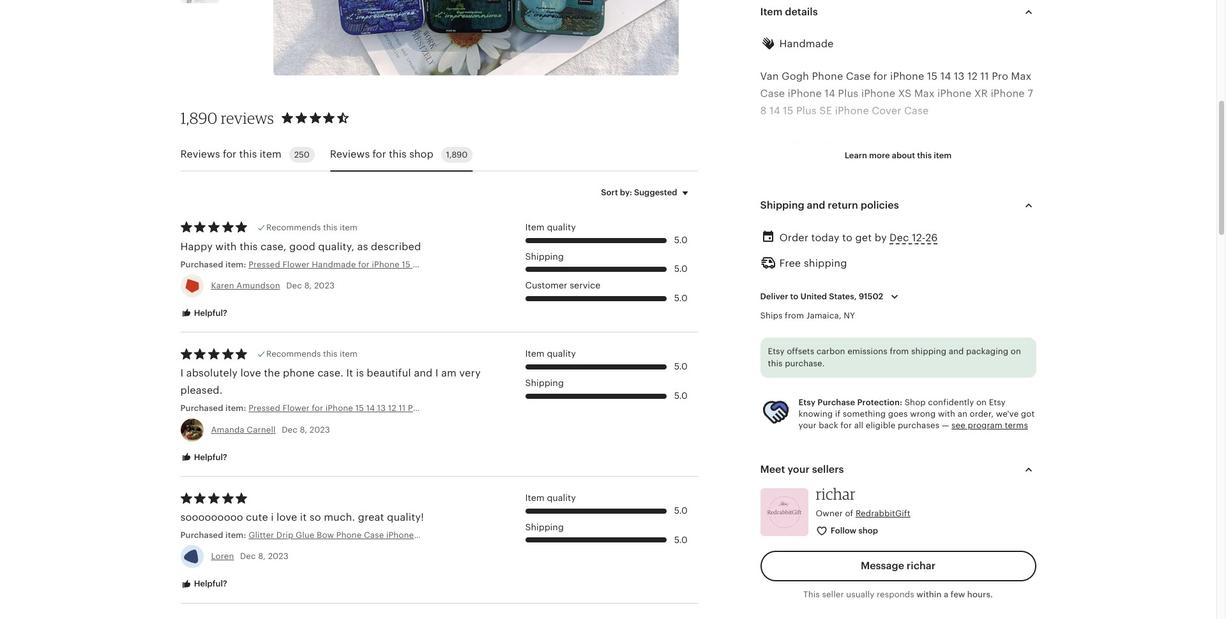 Task type: locate. For each thing, give the bounding box(es) containing it.
0 vertical spatial 1,890
[[180, 109, 218, 128]]

☀compatible
[[761, 261, 829, 273]]

12 right the of
[[859, 504, 869, 517]]

0 horizontal spatial love
[[241, 367, 261, 379]]

reviews for this shop
[[330, 148, 434, 160]]

return
[[828, 199, 859, 211]]

1 purchased item: from the top
[[180, 260, 249, 269]]

1 vertical spatial 8,
[[300, 425, 307, 435]]

etsy
[[768, 347, 785, 356], [799, 398, 816, 407], [989, 398, 1006, 407]]

sooooooooo cute i love it so much. great quality!
[[180, 512, 424, 524]]

2 vertical spatial purchased item:
[[180, 531, 249, 540]]

purchased down happy on the top left of the page
[[180, 260, 223, 269]]

2 horizontal spatial plus
[[872, 313, 892, 325]]

see
[[952, 421, 966, 431]]

1 vertical spatial item:
[[225, 404, 246, 414]]

0 vertical spatial helpful? button
[[171, 302, 237, 325]]

2 item: from the top
[[225, 404, 246, 414]]

0 vertical spatial with
[[216, 241, 237, 253]]

phone up soft
[[793, 140, 824, 152]]

3 purchased item: from the top
[[180, 531, 249, 540]]

and inside etsy offsets carbon emissions from shipping and packaging on this purchase.
[[949, 347, 964, 356]]

12 for from the top
[[771, 539, 787, 551]]

united
[[801, 292, 827, 302]]

1 horizontal spatial shop
[[859, 527, 878, 536]]

0 vertical spatial recommends
[[266, 223, 321, 232]]

etsy up knowing
[[799, 398, 816, 407]]

love
[[241, 367, 261, 379], [277, 512, 297, 524]]

phone inside ☆our phone cases •premium soft silicon
[[793, 140, 824, 152]]

0 vertical spatial quality
[[547, 222, 576, 232]]

3 item quality from the top
[[525, 493, 576, 504]]

ships from jamaica, ny
[[761, 311, 855, 321]]

2 apple from the top
[[790, 313, 819, 325]]

helpful? button for happy with this case, good quality, as described
[[171, 302, 237, 325]]

0 vertical spatial on
[[1011, 347, 1021, 356]]

to left the united
[[791, 292, 799, 302]]

13 ◆ from the top
[[761, 556, 768, 569]]

0 vertical spatial your
[[799, 421, 817, 431]]

1 vertical spatial purchased item:
[[180, 404, 249, 414]]

for inside van gogh phone case for iphone 15 14 13 12 11 pro max case iphone 14 plus iphone xs max iphone xr iphone 7 8 14 15 plus se iphone cover case
[[874, 70, 888, 82]]

0 vertical spatial shop
[[409, 148, 434, 160]]

purchased item: for absolutely
[[180, 404, 249, 414]]

0 vertical spatial shipping
[[804, 258, 847, 270]]

etsy up we've
[[989, 398, 1006, 407]]

on right packaging
[[1011, 347, 1021, 356]]

etsy for etsy purchase protection:
[[799, 398, 816, 407]]

0 vertical spatial item:
[[225, 260, 246, 269]]

goes
[[888, 409, 908, 419]]

8 apple from the top
[[790, 470, 819, 482]]

12
[[968, 70, 978, 82], [859, 487, 869, 499], [859, 504, 869, 517], [859, 522, 869, 534], [859, 539, 869, 551]]

1,890 reviews
[[180, 109, 274, 128]]

0 horizontal spatial case
[[761, 88, 785, 100]]

max inside ◆ for apple iphone 14 pro max ◆ for apple iphone 13
[[891, 400, 912, 412]]

hours.
[[968, 590, 993, 600]]

item right about
[[934, 151, 952, 160]]

1 item quality from the top
[[525, 222, 576, 232]]

deliver to united states, 91502
[[761, 292, 884, 302]]

3 ◆ from the top
[[761, 331, 768, 343]]

item quality for happy with this case, good quality, as described
[[525, 222, 576, 232]]

12 up xr
[[968, 70, 978, 82]]

your inside dropdown button
[[788, 464, 810, 476]]

3 quality from the top
[[547, 493, 576, 504]]

2 helpful? from the top
[[192, 453, 227, 462]]

1 horizontal spatial i
[[436, 367, 439, 379]]

with
[[216, 241, 237, 253], [938, 409, 956, 419]]

high
[[876, 209, 900, 221]]

0 vertical spatial 13
[[954, 70, 965, 82]]

karen
[[211, 281, 234, 291]]

recommends up happy with this case, good quality, as described
[[266, 223, 321, 232]]

amanda carnell link
[[211, 425, 276, 435]]

0 vertical spatial item quality
[[525, 222, 576, 232]]

shop inside "link"
[[859, 527, 878, 536]]

sort
[[601, 188, 618, 197]]

2 item quality from the top
[[525, 349, 576, 359]]

helpful? down loren
[[192, 580, 227, 589]]

etsy left offsets
[[768, 347, 785, 356]]

2 horizontal spatial case
[[905, 105, 929, 117]]

helpful? button down amanda
[[171, 446, 237, 470]]

1 item: from the top
[[225, 260, 246, 269]]

12 ◆ from the top
[[761, 539, 768, 551]]

1 horizontal spatial with
[[938, 409, 956, 419]]

3 helpful? button from the top
[[171, 573, 237, 597]]

2 helpful? button from the top
[[171, 446, 237, 470]]

amanda carnell dec 8, 2023
[[211, 425, 330, 435]]

reviews right 250
[[330, 148, 370, 160]]

3 purchased from the top
[[180, 531, 223, 540]]

2 ◆ from the top
[[761, 313, 768, 325]]

8, right the loren link
[[258, 552, 266, 562]]

0 vertical spatial 2023
[[314, 281, 335, 291]]

1 vertical spatial your
[[788, 464, 810, 476]]

purchased for happy with this case, good quality, as described
[[180, 260, 223, 269]]

tab list containing reviews for this item
[[180, 139, 698, 172]]

13 inside van gogh phone case for iphone 15 14 13 12 11 pro max case iphone 14 plus iphone xs max iphone xr iphone 7 8 14 15 plus se iphone cover case
[[954, 70, 965, 82]]

1 vertical spatial recommends this item
[[266, 350, 358, 359]]

item: up karen amundson link
[[225, 260, 246, 269]]

1 horizontal spatial plus
[[838, 88, 859, 100]]

jamaica,
[[807, 311, 842, 321]]

cover
[[872, 105, 902, 117]]

3 for from the top
[[771, 331, 787, 343]]

6 apple from the top
[[790, 400, 819, 412]]

2 reviews from the left
[[330, 148, 370, 160]]

1 vertical spatial 13
[[859, 418, 869, 430]]

and left am
[[414, 367, 433, 379]]

more
[[869, 151, 890, 160]]

recommends up phone
[[266, 350, 321, 359]]

2 recommends this item from the top
[[266, 350, 358, 359]]

your inside shop confidently on etsy knowing if something goes wrong with an order, we've got your back for all eligible purchases —
[[799, 421, 817, 431]]

2023 down i
[[268, 552, 289, 562]]

2 vertical spatial helpful?
[[192, 580, 227, 589]]

8, down good
[[304, 281, 312, 291]]

0 horizontal spatial plus
[[797, 105, 817, 117]]

recommends this item up phone
[[266, 350, 358, 359]]

1 purchased from the top
[[180, 260, 223, 269]]

1 vertical spatial with
[[938, 409, 956, 419]]

shipping inside etsy offsets carbon emissions from shipping and packaging on this purchase.
[[912, 347, 947, 356]]

from right ships
[[785, 311, 804, 321]]

shipping inside dropdown button
[[761, 199, 805, 211]]

purchased item:
[[180, 260, 249, 269], [180, 404, 249, 414], [180, 531, 249, 540]]

1 vertical spatial purchased
[[180, 404, 223, 414]]

ships
[[761, 311, 783, 321]]

1 vertical spatial shipping
[[912, 347, 947, 356]]

usually
[[847, 590, 875, 600]]

0 vertical spatial helpful?
[[192, 308, 227, 318]]

shop confidently on etsy knowing if something goes wrong with an order, we've got your back for all eligible purchases —
[[799, 398, 1035, 431]]

0 horizontal spatial etsy
[[768, 347, 785, 356]]

on
[[1011, 347, 1021, 356], [977, 398, 987, 407]]

1 vertical spatial richar
[[907, 560, 936, 572]]

etsy inside etsy offsets carbon emissions from shipping and packaging on this purchase.
[[768, 347, 785, 356]]

to left get
[[843, 232, 853, 244]]

protection:
[[858, 398, 903, 407]]

0 vertical spatial richar
[[816, 485, 856, 504]]

2 vertical spatial 8,
[[258, 552, 266, 562]]

love right i
[[277, 512, 297, 524]]

11 right seller
[[859, 591, 867, 603]]

1,890 for 1,890
[[446, 150, 468, 160]]

item: up loren
[[225, 531, 246, 540]]

0 vertical spatial from
[[785, 311, 804, 321]]

13 inside ◆ for apple iphone 14 pro max ◆ for apple iphone 13
[[859, 418, 869, 430]]

tab list
[[180, 139, 698, 172]]

10 ◆ from the top
[[761, 504, 768, 517]]

purchased item: for with
[[180, 260, 249, 269]]

this inside etsy offsets carbon emissions from shipping and packaging on this purchase.
[[768, 359, 783, 369]]

helpful? button
[[171, 302, 237, 325], [171, 446, 237, 470], [171, 573, 237, 597]]

shipping up the shop
[[912, 347, 947, 356]]

11 up xr
[[981, 70, 989, 82]]

van gogh phone case for iphone 15 14 13 12 11 pro max case red image
[[180, 0, 219, 3]]

1 vertical spatial 1,890
[[446, 150, 468, 160]]

1 vertical spatial 2023
[[310, 425, 330, 435]]

1 vertical spatial love
[[277, 512, 297, 524]]

1 vertical spatial helpful?
[[192, 453, 227, 462]]

packaging
[[967, 347, 1009, 356]]

from inside etsy offsets carbon emissions from shipping and packaging on this purchase.
[[890, 347, 909, 356]]

i up pleased. on the left bottom of page
[[180, 367, 184, 379]]

shipping for happy with this case, good quality, as described
[[525, 251, 564, 262]]

8, right carnell
[[300, 425, 307, 435]]

purchased item: down the sooooooooo
[[180, 531, 249, 540]]

2 purchased item: from the top
[[180, 404, 249, 414]]

15
[[927, 70, 938, 82], [783, 105, 794, 117], [859, 296, 869, 308], [859, 313, 869, 325], [859, 331, 869, 343]]

2 quality from the top
[[547, 349, 576, 359]]

1 vertical spatial quality
[[547, 349, 576, 359]]

1 quality from the top
[[547, 222, 576, 232]]

2 vertical spatial quality
[[547, 493, 576, 504]]

item: up 'amanda carnell' link
[[225, 404, 246, 414]]

item inside dropdown button
[[761, 6, 783, 18]]

11 ◆ from the top
[[761, 522, 768, 534]]

with right happy on the top left of the page
[[216, 241, 237, 253]]

by:
[[620, 188, 632, 197]]

details
[[785, 6, 818, 18]]

1 recommends from the top
[[266, 223, 321, 232]]

13
[[954, 70, 965, 82], [859, 418, 869, 430], [859, 470, 869, 482]]

4 for from the top
[[771, 348, 787, 360]]

richar up within on the right bottom of page
[[907, 560, 936, 572]]

item quality for i absolutely love the phone case. it is beautiful and i am very pleased.
[[525, 349, 576, 359]]

13 inside '◆ for apple iphone 13 pro max ◆ for apple iphone 12 ◆ for apple iphone 12 mini ◆ for apple iphone 12 pro ◆ for apple iphone 12 pro max ◆ for apple iphone 11 ◆ for apple iphone 11 pro ◆ for apple iphone 11 pro max'
[[859, 470, 869, 482]]

purchases
[[898, 421, 940, 431]]

helpful? down "karen"
[[192, 308, 227, 318]]

1 ◆ from the top
[[761, 296, 768, 308]]

0 vertical spatial 8,
[[304, 281, 312, 291]]

1 horizontal spatial etsy
[[799, 398, 816, 407]]

i left am
[[436, 367, 439, 379]]

2 vertical spatial item quality
[[525, 493, 576, 504]]

strong
[[936, 227, 969, 239]]

14 for from the top
[[771, 574, 787, 586]]

purchased for sooooooooo cute i love it so much. great quality!
[[180, 531, 223, 540]]

1 vertical spatial shop
[[859, 527, 878, 536]]

3 helpful? from the top
[[192, 580, 227, 589]]

from
[[785, 311, 804, 321], [890, 347, 909, 356]]

1 horizontal spatial reviews
[[330, 148, 370, 160]]

1,890
[[180, 109, 218, 128], [446, 150, 468, 160]]

dec right the loren link
[[240, 552, 256, 562]]

item quality for sooooooooo cute i love it so much. great quality!
[[525, 493, 576, 504]]

shop inside tab list
[[409, 148, 434, 160]]

◆
[[761, 296, 768, 308], [761, 313, 768, 325], [761, 331, 768, 343], [761, 348, 768, 360], [761, 365, 768, 378], [761, 400, 768, 412], [761, 418, 768, 430], [761, 470, 768, 482], [761, 487, 768, 499], [761, 504, 768, 517], [761, 522, 768, 534], [761, 539, 768, 551], [761, 556, 768, 569], [761, 574, 768, 586], [761, 591, 768, 603]]

quality for sooooooooo cute i love it so much. great quality!
[[547, 493, 576, 504]]

see program terms
[[952, 421, 1028, 431]]

plus left se
[[797, 105, 817, 117]]

0 vertical spatial case
[[846, 70, 871, 82]]

gogh
[[782, 70, 809, 82]]

14
[[941, 70, 951, 82], [825, 88, 836, 100], [770, 105, 780, 117], [859, 348, 869, 360], [859, 365, 869, 378], [859, 400, 869, 412]]

2 recommends from the top
[[266, 350, 321, 359]]

purchased item: down pleased. on the left bottom of page
[[180, 404, 249, 414]]

phone
[[812, 70, 843, 82], [793, 140, 824, 152], [833, 227, 864, 239]]

with inside shop confidently on etsy knowing if something goes wrong with an order, we've got your back for all eligible purchases —
[[938, 409, 956, 419]]

1 horizontal spatial 1,890
[[446, 150, 468, 160]]

1 horizontal spatial from
[[890, 347, 909, 356]]

free
[[780, 258, 801, 270]]

new
[[826, 209, 848, 221]]

helpful? button down "karen"
[[171, 302, 237, 325]]

purchased
[[180, 260, 223, 269], [180, 404, 223, 414], [180, 531, 223, 540]]

am
[[441, 367, 457, 379]]

1 vertical spatial from
[[890, 347, 909, 356]]

1 horizontal spatial case
[[846, 70, 871, 82]]

shipping down the today on the top right
[[804, 258, 847, 270]]

quality
[[902, 209, 938, 221]]

reviews
[[180, 148, 220, 160], [330, 148, 370, 160]]

plus down 91502
[[872, 313, 892, 325]]

purchased down pleased. on the left bottom of page
[[180, 404, 223, 414]]

emissions
[[848, 347, 888, 356]]

shipping for i absolutely love the phone case. it is beautiful and i am very pleased.
[[525, 378, 564, 388]]

2023 down i absolutely love the phone case. it is beautiful and i am very pleased.
[[310, 425, 330, 435]]

plus up cases
[[838, 88, 859, 100]]

11 up "usually"
[[859, 574, 867, 586]]

0 vertical spatial purchased item:
[[180, 260, 249, 269]]

◆ for apple iphone 15 pro ◆ for apple iphone 15 plus ◆ for apple iphone 15 pro max ◆ for apple iphone 14 ◆ for apple iphone 14 pro
[[761, 296, 912, 378]]

your
[[799, 421, 817, 431], [788, 464, 810, 476]]

0 vertical spatial to
[[843, 232, 853, 244]]

richar image
[[761, 489, 808, 537]]

1 helpful? from the top
[[192, 308, 227, 318]]

1 recommends this item from the top
[[266, 223, 358, 232]]

1 vertical spatial recommends
[[266, 350, 321, 359]]

sellers
[[812, 464, 844, 476]]

helpful? down amanda
[[192, 453, 227, 462]]

item inside tab list
[[260, 148, 282, 160]]

1 vertical spatial helpful? button
[[171, 446, 237, 470]]

0 horizontal spatial richar
[[816, 485, 856, 504]]

1 vertical spatial case
[[761, 88, 785, 100]]

0 horizontal spatial shop
[[409, 148, 434, 160]]

2 vertical spatial item:
[[225, 531, 246, 540]]

customer service
[[525, 281, 601, 291]]

your down knowing
[[799, 421, 817, 431]]

1 vertical spatial on
[[977, 398, 987, 407]]

11 down follow shop
[[859, 556, 867, 569]]

item quality
[[525, 222, 576, 232], [525, 349, 576, 359], [525, 493, 576, 504]]

reviews down the 1,890 reviews
[[180, 148, 220, 160]]

0 vertical spatial phone
[[812, 70, 843, 82]]

your right meet
[[788, 464, 810, 476]]

0 vertical spatial plus
[[838, 88, 859, 100]]

phone right gogh on the right
[[812, 70, 843, 82]]

1 vertical spatial to
[[791, 292, 799, 302]]

message
[[861, 560, 905, 572]]

recommends for phone
[[266, 350, 321, 359]]

i
[[271, 512, 274, 524]]

2 vertical spatial 13
[[859, 470, 869, 482]]

5 for from the top
[[771, 365, 787, 378]]

0 vertical spatial recommends this item
[[266, 223, 358, 232]]

recommends this item up good
[[266, 223, 358, 232]]

12 right follow
[[859, 522, 869, 534]]

item:
[[225, 260, 246, 269], [225, 404, 246, 414], [225, 531, 246, 540]]

item up the quality,
[[340, 223, 358, 232]]

case
[[846, 70, 871, 82], [761, 88, 785, 100], [905, 105, 929, 117]]

i
[[180, 367, 184, 379], [436, 367, 439, 379]]

0 horizontal spatial 1,890
[[180, 109, 218, 128]]

silicon
[[835, 157, 869, 169]]

15 apple from the top
[[790, 591, 819, 603]]

and left packaging
[[949, 347, 964, 356]]

2 vertical spatial plus
[[872, 313, 892, 325]]

2 horizontal spatial etsy
[[989, 398, 1006, 407]]

1,890 for 1,890 reviews
[[180, 109, 218, 128]]

learn
[[845, 151, 867, 160]]

5 apple from the top
[[790, 365, 819, 378]]

7
[[1028, 88, 1034, 100]]

6 ◆ from the top
[[761, 400, 768, 412]]

purchased item: up "karen"
[[180, 260, 249, 269]]

shipping and return policies button
[[749, 190, 1048, 221]]

all
[[855, 421, 864, 431]]

helpful? for sooooooooo cute i love it so much. great quality!
[[192, 580, 227, 589]]

etsy inside shop confidently on etsy knowing if something goes wrong with an order, we've got your back for all eligible purchases —
[[989, 398, 1006, 407]]

recommends
[[266, 223, 321, 232], [266, 350, 321, 359]]

case,
[[261, 241, 287, 253]]

with
[[851, 209, 873, 221]]

12 apple from the top
[[790, 539, 819, 551]]

1 horizontal spatial love
[[277, 512, 297, 524]]

2023 down the quality,
[[314, 281, 335, 291]]

love left the
[[241, 367, 261, 379]]

7 5.0 from the top
[[674, 535, 688, 545]]

2 purchased from the top
[[180, 404, 223, 414]]

message richar button
[[761, 551, 1036, 582]]

purchased item: for cute
[[180, 531, 249, 540]]

0 horizontal spatial i
[[180, 367, 184, 379]]

1 helpful? button from the top
[[171, 302, 237, 325]]

from right emissions
[[890, 347, 909, 356]]

2 vertical spatial helpful? button
[[171, 573, 237, 597]]

3 item: from the top
[[225, 531, 246, 540]]

item for sooooooooo cute i love it so much. great quality!
[[525, 493, 545, 504]]

and inside shipping and return policies dropdown button
[[807, 199, 826, 211]]

1 horizontal spatial richar
[[907, 560, 936, 572]]

9 for from the top
[[771, 487, 787, 499]]

1 vertical spatial phone
[[793, 140, 824, 152]]

2 for from the top
[[771, 313, 787, 325]]

2 vertical spatial phone
[[833, 227, 864, 239]]

11 apple from the top
[[790, 522, 819, 534]]

1 horizontal spatial shipping
[[912, 347, 947, 356]]

1 horizontal spatial on
[[1011, 347, 1021, 356]]

0 horizontal spatial with
[[216, 241, 237, 253]]

7 apple from the top
[[790, 418, 819, 430]]

and left 'new'
[[807, 199, 826, 211]]

1 reviews from the left
[[180, 148, 220, 160]]

1 vertical spatial item quality
[[525, 349, 576, 359]]

9 ◆ from the top
[[761, 487, 768, 499]]

purchased down the sooooooooo
[[180, 531, 223, 540]]

richar inside richar owner of redrabbitgift
[[816, 485, 856, 504]]

2 vertical spatial purchased
[[180, 531, 223, 540]]

0 vertical spatial purchased
[[180, 260, 223, 269]]

richar up owner
[[816, 485, 856, 504]]

0 horizontal spatial to
[[791, 292, 799, 302]]

2 vertical spatial case
[[905, 105, 929, 117]]

get
[[856, 232, 872, 244]]

phone down 'new'
[[833, 227, 864, 239]]

iphone
[[891, 70, 925, 82], [788, 88, 822, 100], [862, 88, 896, 100], [938, 88, 972, 100], [991, 88, 1025, 100], [835, 105, 869, 117], [822, 296, 856, 308], [822, 313, 856, 325], [822, 331, 856, 343], [822, 348, 856, 360], [822, 365, 856, 378], [822, 400, 856, 412], [822, 418, 856, 430], [822, 470, 856, 482], [822, 487, 856, 499], [822, 504, 856, 517], [822, 522, 856, 534], [822, 539, 856, 551], [822, 556, 856, 569], [822, 574, 856, 586], [822, 591, 856, 603]]

on up order, at the right bottom of the page
[[977, 398, 987, 407]]

helpful? button down loren
[[171, 573, 237, 597]]

item left 250
[[260, 148, 282, 160]]

91502
[[859, 292, 884, 302]]

0 vertical spatial love
[[241, 367, 261, 379]]

absolutely
[[186, 367, 238, 379]]

0 horizontal spatial on
[[977, 398, 987, 407]]

0 horizontal spatial reviews
[[180, 148, 220, 160]]

with up —
[[938, 409, 956, 419]]



Task type: vqa. For each thing, say whether or not it's contained in the screenshot.
the topmost the shop
yes



Task type: describe. For each thing, give the bounding box(es) containing it.
deliver
[[761, 292, 789, 302]]

seller
[[822, 590, 844, 600]]

3 apple from the top
[[790, 331, 819, 343]]

if
[[835, 409, 841, 419]]

8, for phone
[[300, 425, 307, 435]]

service
[[570, 281, 601, 291]]

13 apple from the top
[[790, 556, 819, 569]]

follow shop
[[831, 527, 878, 536]]

4 ◆ from the top
[[761, 348, 768, 360]]

of
[[845, 509, 854, 519]]

dec right by
[[890, 232, 909, 244]]

quality for happy with this case, good quality, as described
[[547, 222, 576, 232]]

soft
[[811, 157, 832, 169]]

1 for from the top
[[771, 296, 787, 308]]

shipping and return policies
[[761, 199, 899, 211]]

helpful? for happy with this case, good quality, as described
[[192, 308, 227, 318]]

shipping for sooooooooo cute i love it so much. great quality!
[[525, 522, 564, 533]]

very
[[460, 367, 481, 379]]

follow shop link
[[807, 520, 889, 544]]

7 ◆ from the top
[[761, 418, 768, 430]]

cases
[[827, 140, 856, 152]]

so
[[310, 512, 321, 524]]

14 ◆ from the top
[[761, 574, 768, 586]]

responds
[[877, 590, 915, 600]]

recommends for good
[[266, 223, 321, 232]]

and up high
[[883, 192, 902, 204]]

confidently
[[928, 398, 974, 407]]

karen amundson link
[[211, 281, 280, 291]]

item for i absolutely love the phone case. it is beautiful and i am very pleased.
[[525, 349, 545, 359]]

carnell
[[247, 425, 276, 435]]

protective
[[829, 192, 880, 204]]

2 vertical spatial 2023
[[268, 552, 289, 562]]

max inside ◆ for apple iphone 15 pro ◆ for apple iphone 15 plus ◆ for apple iphone 15 pro max ◆ for apple iphone 14 ◆ for apple iphone 14 pro
[[891, 331, 912, 343]]

much.
[[324, 512, 355, 524]]

recommends this item for phone
[[266, 350, 358, 359]]

model:
[[832, 261, 866, 273]]

11 for from the top
[[771, 522, 787, 534]]

pro inside ◆ for apple iphone 14 pro max ◆ for apple iphone 13
[[872, 400, 888, 412]]

6 for from the top
[[771, 400, 787, 412]]

9 apple from the top
[[790, 487, 819, 499]]

happy with this case, good quality, as described
[[180, 241, 421, 253]]

reviews for reviews for this item
[[180, 148, 220, 160]]

8, for good
[[304, 281, 312, 291]]

on inside etsy offsets carbon emissions from shipping and packaging on this purchase.
[[1011, 347, 1021, 356]]

6 5.0 from the top
[[674, 506, 688, 516]]

2 5.0 from the top
[[674, 264, 688, 274]]

◆ for apple iphone 13 pro max ◆ for apple iphone 12 ◆ for apple iphone 12 mini ◆ for apple iphone 12 pro ◆ for apple iphone 12 pro max ◆ for apple iphone 11 ◆ for apple iphone 11 pro ◆ for apple iphone 11 pro max
[[761, 470, 912, 603]]

5 5.0 from the top
[[674, 391, 688, 401]]

loren dec 8, 2023
[[211, 552, 289, 562]]

☆our
[[761, 140, 790, 152]]

26
[[926, 232, 938, 244]]

the
[[264, 367, 280, 379]]

follow
[[831, 527, 857, 536]]

mini
[[872, 504, 893, 517]]

1 horizontal spatial to
[[843, 232, 853, 244]]

xr
[[975, 88, 988, 100]]

4 apple from the top
[[790, 348, 819, 360]]

loren
[[211, 552, 234, 562]]

knowing
[[799, 409, 833, 419]]

0 horizontal spatial from
[[785, 311, 804, 321]]

beautiful
[[367, 367, 411, 379]]

sort by: suggested button
[[592, 179, 702, 206]]

15 for from the top
[[771, 591, 787, 603]]

quality!
[[387, 512, 424, 524]]

an
[[958, 409, 968, 419]]

as
[[357, 241, 368, 253]]

within
[[917, 590, 942, 600]]

by
[[875, 232, 887, 244]]

12 up redrabbitgift link on the right bottom
[[859, 487, 869, 499]]

dec right amundson
[[286, 281, 302, 291]]

van gogh phone case for iphone 15 14 13 12 11 pro max case iphone 14 plus iphone xs max iphone xr iphone 7 8 14 15 plus se iphone cover case
[[761, 70, 1034, 117]]

7 for from the top
[[771, 418, 787, 430]]

to inside dropdown button
[[791, 292, 799, 302]]

etsy offsets carbon emissions from shipping and packaging on this purchase.
[[768, 347, 1021, 369]]

meet your sellers
[[761, 464, 844, 476]]

11 inside van gogh phone case for iphone 15 14 13 12 11 pro max case iphone 14 plus iphone xs max iphone xr iphone 7 8 14 15 plus se iphone cover case
[[981, 70, 989, 82]]

1 i from the left
[[180, 367, 184, 379]]

14 apple from the top
[[790, 574, 819, 586]]

handmade
[[780, 37, 834, 50]]

purchase.
[[785, 359, 825, 369]]

recommends this item for good
[[266, 223, 358, 232]]

1 5.0 from the top
[[674, 235, 688, 245]]

order
[[780, 232, 809, 244]]

250
[[294, 150, 310, 160]]

4 5.0 from the top
[[674, 362, 688, 372]]

case.
[[318, 367, 344, 379]]

karen amundson dec 8, 2023
[[211, 281, 335, 291]]

ny
[[844, 311, 855, 321]]

eligible
[[866, 421, 896, 431]]

and inside i absolutely love the phone case. it is beautiful and i am very pleased.
[[414, 367, 433, 379]]

on inside shop confidently on etsy knowing if something goes wrong with an order, we've got your back for all eligible purchases —
[[977, 398, 987, 407]]

meet your sellers button
[[749, 455, 1048, 486]]

about
[[892, 151, 916, 160]]

carbon
[[817, 347, 846, 356]]

•keeping
[[761, 227, 805, 239]]

policies
[[861, 199, 899, 211]]

2 i from the left
[[436, 367, 439, 379]]

program
[[968, 421, 1003, 431]]

free shipping
[[780, 258, 847, 270]]

back
[[819, 421, 839, 431]]

helpful? button for i absolutely love the phone case. it is beautiful and i am very pleased.
[[171, 446, 237, 470]]

helpful? button for sooooooooo cute i love it so much. great quality!
[[171, 573, 237, 597]]

15 ◆ from the top
[[761, 591, 768, 603]]

•lightweight,
[[761, 192, 827, 204]]

2023 for quality,
[[314, 281, 335, 291]]

☀compatible model:
[[761, 261, 866, 273]]

plus inside ◆ for apple iphone 15 pro ◆ for apple iphone 15 plus ◆ for apple iphone 15 pro max ◆ for apple iphone 14 ◆ for apple iphone 14 pro
[[872, 313, 892, 325]]

brand
[[794, 209, 823, 221]]

see program terms link
[[952, 421, 1028, 431]]

8 for from the top
[[771, 470, 787, 482]]

0 horizontal spatial shipping
[[804, 258, 847, 270]]

5 ◆ from the top
[[761, 365, 768, 378]]

helpful? for i absolutely love the phone case. it is beautiful and i am very pleased.
[[192, 453, 227, 462]]

8
[[761, 105, 767, 117]]

love inside i absolutely love the phone case. it is beautiful and i am very pleased.
[[241, 367, 261, 379]]

pro inside van gogh phone case for iphone 15 14 13 12 11 pro max case iphone 14 plus iphone xs max iphone xr iphone 7 8 14 15 plus se iphone cover case
[[992, 70, 1009, 82]]

14 inside ◆ for apple iphone 14 pro max ◆ for apple iphone 13
[[859, 400, 869, 412]]

item: for cute
[[225, 531, 246, 540]]

13 for from the top
[[771, 556, 787, 569]]

loren link
[[211, 552, 234, 562]]

richar inside button
[[907, 560, 936, 572]]

pleased.
[[180, 385, 223, 397]]

suggested
[[634, 188, 677, 197]]

sooooooooo
[[180, 512, 243, 524]]

a
[[944, 590, 949, 600]]

reviews for reviews for this shop
[[330, 148, 370, 160]]

—
[[942, 421, 950, 431]]

2023 for case.
[[310, 425, 330, 435]]

etsy for etsy offsets carbon emissions from shipping and packaging on this purchase.
[[768, 347, 785, 356]]

purchased for i absolutely love the phone case. it is beautiful and i am very pleased.
[[180, 404, 223, 414]]

1 apple from the top
[[790, 296, 819, 308]]

learn more about this item button
[[835, 144, 962, 167]]

order,
[[970, 409, 994, 419]]

today
[[812, 232, 840, 244]]

reviews
[[221, 109, 274, 128]]

offsets
[[787, 347, 815, 356]]

1 vertical spatial plus
[[797, 105, 817, 117]]

10 apple from the top
[[790, 504, 819, 517]]

quality for i absolutely love the phone case. it is beautiful and i am very pleased.
[[547, 349, 576, 359]]

got
[[1021, 409, 1035, 419]]

10 for from the top
[[771, 504, 787, 517]]

something
[[843, 409, 886, 419]]

12 inside van gogh phone case for iphone 15 14 13 12 11 pro max case iphone 14 plus iphone xs max iphone xr iphone 7 8 14 15 plus se iphone cover case
[[968, 70, 978, 82]]

item: for absolutely
[[225, 404, 246, 414]]

item inside "learn more about this item" 'dropdown button'
[[934, 151, 952, 160]]

dec 12-26 button
[[890, 229, 938, 247]]

i absolutely love the phone case. it is beautiful and i am very pleased.
[[180, 367, 481, 397]]

for inside shop confidently on etsy knowing if something goes wrong with an order, we've got your back for all eligible purchases —
[[841, 421, 852, 431]]

dec right carnell
[[282, 425, 298, 435]]

3 5.0 from the top
[[674, 293, 688, 303]]

item: for with
[[225, 260, 246, 269]]

phone inside van gogh phone case for iphone 15 14 13 12 11 pro max case iphone 14 plus iphone xs max iphone xr iphone 7 8 14 15 plus se iphone cover case
[[812, 70, 843, 82]]

learn more about this item
[[845, 151, 952, 160]]

wrong
[[910, 409, 936, 419]]

8 ◆ from the top
[[761, 470, 768, 482]]

item for happy with this case, good quality, as described
[[525, 222, 545, 232]]

message richar
[[861, 560, 936, 572]]

phone inside the •lightweight, protective and shockproof •100% brand new with high quality •keeping your phone beautiful and strong
[[833, 227, 864, 239]]

☆our phone cases •premium soft silicon
[[761, 140, 869, 169]]

great
[[358, 512, 384, 524]]

12 down follow shop
[[859, 539, 869, 551]]

this inside "learn more about this item" 'dropdown button'
[[918, 151, 932, 160]]

item up the "it"
[[340, 350, 358, 359]]

item details button
[[749, 0, 1048, 27]]

and down quality
[[914, 227, 933, 239]]



